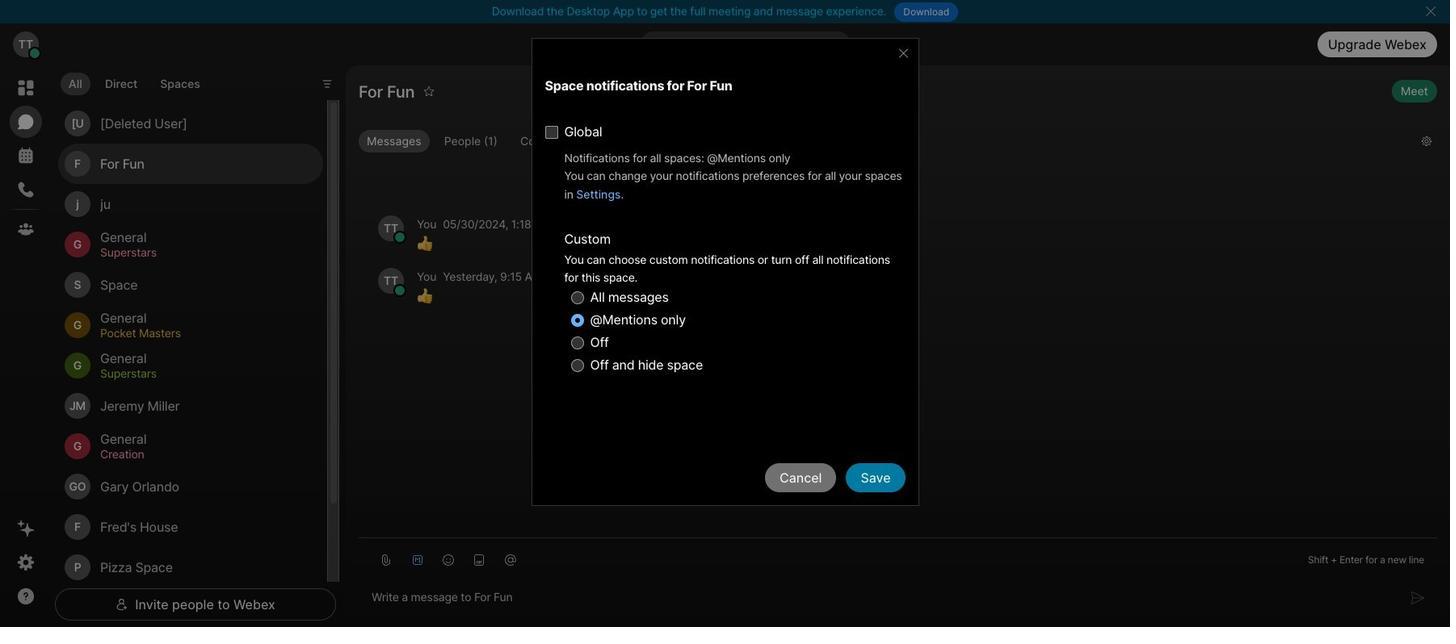 Task type: locate. For each thing, give the bounding box(es) containing it.
wrapper image
[[29, 48, 41, 59]]

what's new image
[[16, 520, 36, 539]]

navigation
[[0, 65, 52, 628]]

superstars element
[[100, 244, 304, 262], [100, 365, 304, 383]]

help image
[[16, 587, 36, 607]]

[deleted user] list item
[[58, 104, 323, 144]]

2 superstars element from the top
[[100, 365, 304, 383]]

superstars element up space list item
[[100, 244, 304, 262]]

jeremy miller list item
[[58, 386, 323, 427]]

dashboard image
[[16, 78, 36, 98]]

dialog
[[531, 38, 919, 590]]

general list item
[[58, 225, 323, 265], [58, 306, 323, 346], [58, 346, 323, 386], [58, 427, 323, 467]]

tab list
[[57, 63, 212, 100]]

mention image
[[504, 554, 517, 567]]

option group
[[564, 229, 905, 377]]

ju list item
[[58, 184, 323, 225]]

connect people image
[[611, 37, 627, 52]]

Off radio
[[571, 337, 584, 350]]

3 general list item from the top
[[58, 346, 323, 386]]

markdown image
[[411, 554, 424, 567]]

pocket masters element
[[100, 325, 304, 343]]

group
[[359, 130, 1409, 156]]

message composer toolbar element
[[359, 539, 1437, 576]]

All messages radio
[[571, 292, 584, 304]]

1 vertical spatial superstars element
[[100, 365, 304, 383]]

superstars element up jeremy miller list item
[[100, 365, 304, 383]]

Off and hide space radio
[[571, 359, 584, 372]]

cancel_16 image
[[1425, 5, 1437, 18]]

wrapper image
[[394, 232, 406, 243], [394, 285, 406, 296], [116, 599, 129, 612]]

calls image
[[16, 180, 36, 200]]

1 vertical spatial wrapper image
[[394, 285, 406, 296]]

0 vertical spatial superstars element
[[100, 244, 304, 262]]

for fun list item
[[58, 144, 323, 184]]

space list item
[[58, 265, 323, 306]]

4 general list item from the top
[[58, 427, 323, 467]]

1 general list item from the top
[[58, 225, 323, 265]]



Task type: vqa. For each thing, say whether or not it's contained in the screenshot.
group
yes



Task type: describe. For each thing, give the bounding box(es) containing it.
gary orlando list item
[[58, 467, 323, 508]]

messaging, has no new notifications image
[[16, 112, 36, 132]]

settings image
[[16, 553, 36, 573]]

1 superstars element from the top
[[100, 244, 304, 262]]

fred's house list item
[[58, 508, 323, 548]]

file attachment image
[[380, 554, 393, 567]]

gifs image
[[473, 554, 486, 567]]

0 vertical spatial wrapper image
[[394, 232, 406, 243]]

meetings image
[[16, 146, 36, 166]]

pizza space list item
[[58, 548, 323, 588]]

messages list
[[359, 170, 1437, 334]]

2 vertical spatial wrapper image
[[116, 599, 129, 612]]

view space settings image
[[1421, 128, 1432, 154]]

teams, has no new notifications image
[[16, 220, 36, 239]]

webex tab list
[[10, 72, 42, 246]]

add to favorites image
[[424, 78, 435, 104]]

@Mentions only radio
[[571, 314, 584, 327]]

creation element
[[100, 446, 304, 464]]

2 general list item from the top
[[58, 306, 323, 346]]



